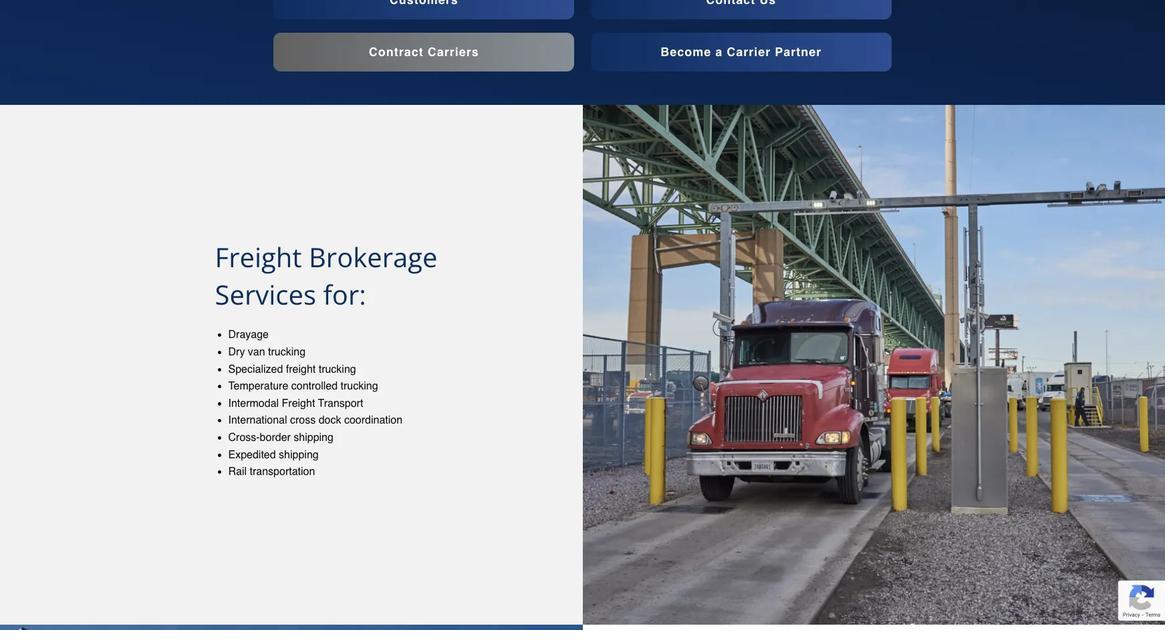 Task type: locate. For each thing, give the bounding box(es) containing it.
2 vertical spatial trucking
[[341, 381, 378, 393]]

trucking up freight
[[268, 346, 306, 359]]

0 vertical spatial freight
[[215, 239, 302, 276]]

services
[[215, 277, 316, 313]]

freight up services in the top left of the page
[[215, 239, 302, 276]]

freight up cross
[[282, 398, 315, 410]]

1 vertical spatial freight
[[282, 398, 315, 410]]

van
[[248, 346, 265, 359]]

intermodal
[[228, 398, 279, 410]]

contract carriers button
[[274, 33, 575, 72]]

freight
[[286, 364, 316, 376]]

freight brokerage services for:
[[215, 239, 438, 313]]

border
[[260, 432, 291, 444]]

shipping down cross
[[294, 432, 334, 444]]

international
[[228, 415, 287, 427]]

trucking up controlled
[[319, 364, 356, 376]]

coordination
[[344, 415, 403, 427]]

specialized
[[228, 364, 283, 376]]

trucking
[[268, 346, 306, 359], [319, 364, 356, 376], [341, 381, 378, 393]]

dry
[[228, 346, 245, 359]]

trucking up the transport
[[341, 381, 378, 393]]

expedited
[[228, 449, 276, 461]]

shipping up transportation on the left bottom of page
[[279, 449, 319, 461]]

dock
[[319, 415, 341, 427]]

carrier
[[727, 45, 771, 59]]

contract
[[369, 45, 424, 59]]

partner
[[775, 45, 822, 59]]

brokerage
[[309, 239, 438, 276]]

freight inside the drayage dry van trucking specialized freight trucking temperature controlled trucking intermodal freight transport international cross dock coordination cross-border shipping expedited shipping rail transportation
[[282, 398, 315, 410]]

become a carrier partner link
[[584, 33, 899, 72]]

freight
[[215, 239, 302, 276], [282, 398, 315, 410]]

shipping
[[294, 432, 334, 444], [279, 449, 319, 461]]

1 vertical spatial trucking
[[319, 364, 356, 376]]

transportation
[[250, 466, 315, 478]]

drayage dry van trucking specialized freight trucking temperature controlled trucking intermodal freight transport international cross dock coordination cross-border shipping expedited shipping rail transportation
[[228, 329, 403, 478]]



Task type: describe. For each thing, give the bounding box(es) containing it.
a
[[716, 45, 723, 59]]

carriers
[[428, 45, 479, 59]]

for:
[[323, 277, 366, 313]]

become
[[661, 45, 712, 59]]

become a carrier partner
[[661, 45, 822, 59]]

temperature
[[228, 381, 289, 393]]

0 vertical spatial shipping
[[294, 432, 334, 444]]

contract carriers link
[[267, 33, 581, 72]]

rail
[[228, 466, 247, 478]]

cross
[[290, 415, 316, 427]]

1 vertical spatial shipping
[[279, 449, 319, 461]]

drayage
[[228, 329, 269, 341]]

0 vertical spatial trucking
[[268, 346, 306, 359]]

controlled
[[291, 381, 338, 393]]

cross-
[[228, 432, 260, 444]]

freight inside freight brokerage services for:
[[215, 239, 302, 276]]

transport
[[318, 398, 363, 410]]

contract carriers
[[369, 45, 479, 59]]

become a carrier partner button
[[591, 33, 892, 72]]



Task type: vqa. For each thing, say whether or not it's contained in the screenshot.
about
no



